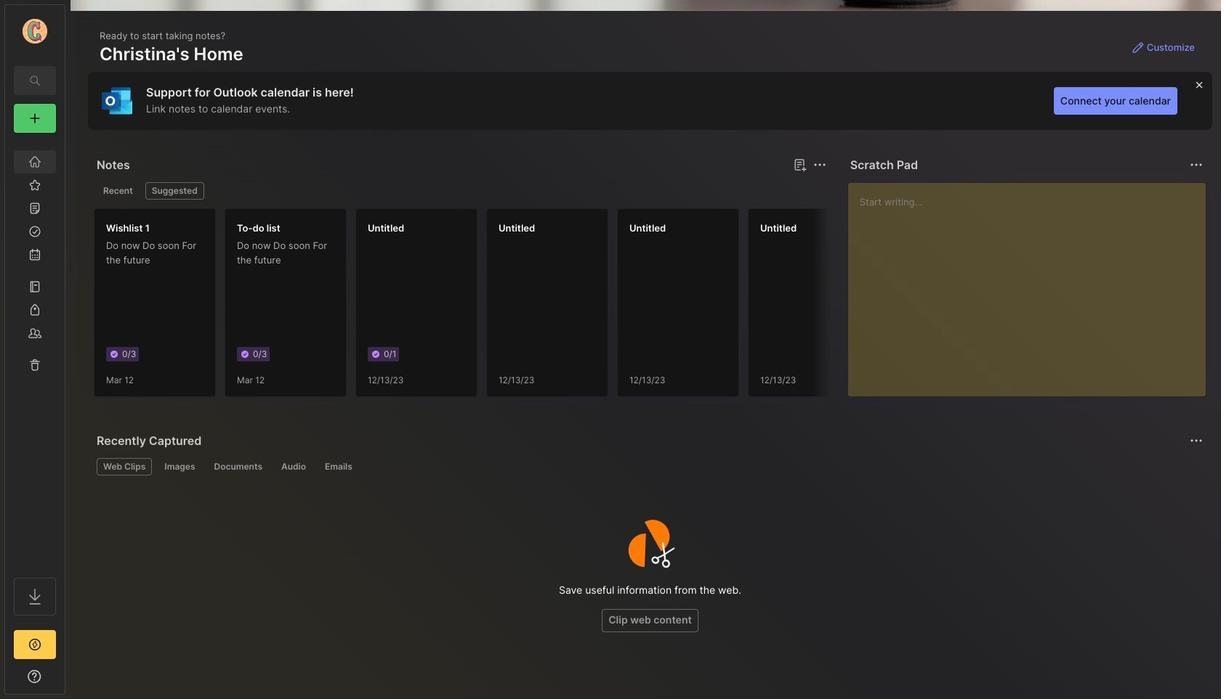 Task type: vqa. For each thing, say whether or not it's contained in the screenshot.
More actions icon corresponding to 2nd More actions field from left
no



Task type: locate. For each thing, give the bounding box(es) containing it.
home image
[[28, 155, 42, 169]]

0 vertical spatial tab list
[[97, 182, 824, 200]]

row group
[[94, 209, 1010, 406]]

1 vertical spatial tab list
[[97, 459, 1201, 476]]

tree
[[5, 142, 65, 566]]

tab
[[97, 182, 139, 200], [145, 182, 204, 200], [97, 459, 152, 476], [158, 459, 202, 476], [208, 459, 269, 476], [275, 459, 313, 476], [318, 459, 359, 476]]

0 horizontal spatial more actions field
[[809, 155, 830, 175]]

account image
[[23, 19, 47, 44]]

more actions image
[[811, 156, 828, 174]]

click to expand image
[[64, 673, 75, 691]]

1 tab list from the top
[[97, 182, 824, 200]]

1 horizontal spatial more actions field
[[1186, 155, 1207, 175]]

tab list
[[97, 182, 824, 200], [97, 459, 1201, 476]]

More actions field
[[809, 155, 830, 175], [1186, 155, 1207, 175]]

1 more actions field from the left
[[809, 155, 830, 175]]

2 tab list from the top
[[97, 459, 1201, 476]]



Task type: describe. For each thing, give the bounding box(es) containing it.
2 more actions field from the left
[[1186, 155, 1207, 175]]

edit search image
[[26, 72, 44, 89]]

Start writing… text field
[[860, 183, 1205, 385]]

more actions image
[[1188, 156, 1205, 174]]

Account field
[[5, 17, 65, 46]]

upgrade image
[[26, 637, 44, 654]]

main element
[[0, 0, 70, 700]]

tree inside "main" element
[[5, 142, 65, 566]]

WHAT'S NEW field
[[5, 666, 65, 689]]



